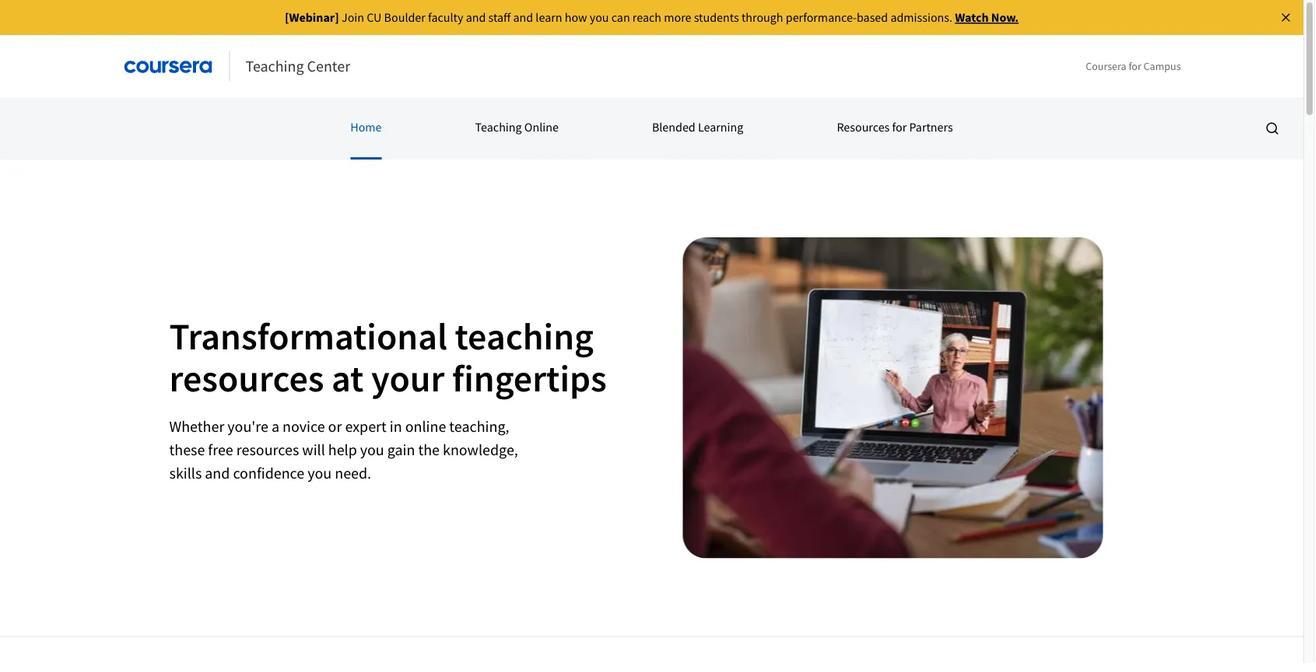 Task type: locate. For each thing, give the bounding box(es) containing it.
teaching for teaching online
[[475, 119, 522, 135]]

help
[[328, 440, 357, 460]]

and left staff
[[466, 10, 486, 25]]

for inside menu
[[893, 119, 907, 135]]

you down expert
[[360, 440, 384, 460]]

whether
[[169, 417, 224, 436]]

can
[[612, 10, 630, 25]]

0 horizontal spatial for
[[893, 119, 907, 135]]

novice
[[283, 417, 325, 436]]

these
[[169, 440, 205, 460]]

1 vertical spatial resources
[[236, 440, 299, 460]]

2 vertical spatial you
[[308, 464, 332, 483]]

1 vertical spatial you
[[360, 440, 384, 460]]

free
[[208, 440, 233, 460]]

your
[[371, 355, 445, 402]]

1 vertical spatial for
[[893, 119, 907, 135]]

resources up the confidence
[[236, 440, 299, 460]]

teaching left online
[[475, 119, 522, 135]]

0 vertical spatial resources
[[169, 355, 324, 402]]

teaching inside teaching online link
[[475, 119, 522, 135]]

now.
[[992, 10, 1019, 25]]

you left can
[[590, 10, 609, 25]]

1 horizontal spatial and
[[466, 10, 486, 25]]

at
[[332, 355, 364, 402]]

for left partners
[[893, 119, 907, 135]]

blended learning link
[[652, 97, 744, 160]]

0 horizontal spatial teaching
[[246, 56, 304, 76]]

1 horizontal spatial for
[[1129, 59, 1142, 73]]

online
[[405, 417, 446, 436]]

0 vertical spatial for
[[1129, 59, 1142, 73]]

coursera
[[1086, 59, 1127, 73]]

menu
[[0, 97, 1304, 160]]

1 vertical spatial teaching
[[475, 119, 522, 135]]

2 horizontal spatial and
[[513, 10, 533, 25]]

0 horizontal spatial and
[[205, 464, 230, 483]]

boulder
[[384, 10, 426, 25]]

teaching
[[246, 56, 304, 76], [475, 119, 522, 135]]

home link
[[351, 97, 382, 160]]

teaching
[[455, 313, 594, 360]]

students
[[694, 10, 739, 25]]

you're
[[228, 417, 269, 436]]

0 vertical spatial teaching
[[246, 56, 304, 76]]

and down free
[[205, 464, 230, 483]]

gain
[[387, 440, 415, 460]]

reach
[[633, 10, 662, 25]]

for left campus
[[1129, 59, 1142, 73]]

resources
[[169, 355, 324, 402], [236, 440, 299, 460]]

through
[[742, 10, 784, 25]]

fingertips
[[452, 355, 607, 402]]

and right staff
[[513, 10, 533, 25]]

teaching online
[[475, 119, 559, 135]]

1 horizontal spatial teaching
[[475, 119, 522, 135]]

resources for partners link
[[837, 97, 953, 160]]

watch
[[955, 10, 989, 25]]

resources up you're
[[169, 355, 324, 402]]

you down will
[[308, 464, 332, 483]]

teaching center
[[246, 56, 350, 76]]

close banner image
[[1279, 11, 1293, 25]]

0 vertical spatial you
[[590, 10, 609, 25]]

you
[[590, 10, 609, 25], [360, 440, 384, 460], [308, 464, 332, 483]]

for
[[1129, 59, 1142, 73], [893, 119, 907, 135]]

learn
[[536, 10, 562, 25]]

teaching online link
[[475, 97, 559, 160]]

based
[[857, 10, 888, 25]]

teaching for teaching center
[[246, 56, 304, 76]]

and
[[466, 10, 486, 25], [513, 10, 533, 25], [205, 464, 230, 483]]

expert
[[345, 417, 387, 436]]

knowledge,
[[443, 440, 518, 460]]

in
[[390, 417, 402, 436]]

teaching left center
[[246, 56, 304, 76]]

cu
[[367, 10, 382, 25]]

need.
[[335, 464, 371, 483]]

campus
[[1144, 59, 1181, 73]]



Task type: vqa. For each thing, say whether or not it's contained in the screenshot.
Content tabs tab list
no



Task type: describe. For each thing, give the bounding box(es) containing it.
and inside whether you're a novice or expert in online teaching, these free resources will help you gain the knowledge, skills and confidence you need.
[[205, 464, 230, 483]]

faculty
[[428, 10, 464, 25]]

join
[[342, 10, 364, 25]]

whether you're a novice or expert in online teaching, these free resources will help you gain the knowledge, skills and confidence you need.
[[169, 417, 518, 483]]

resources inside transformational teaching resources at your fingertips
[[169, 355, 324, 402]]

resources inside whether you're a novice or expert in online teaching, these free resources will help you gain the knowledge, skills and confidence you need.
[[236, 440, 299, 460]]

more
[[664, 10, 692, 25]]

partners
[[910, 119, 953, 135]]

[webinar] join cu boulder faculty and staff and learn how you can reach more students through performance-based admissions. watch now.
[[285, 10, 1019, 25]]

coursera for campus link
[[1071, 58, 1197, 74]]

will
[[302, 440, 325, 460]]

for for partners
[[893, 119, 907, 135]]

resources for partners
[[837, 119, 953, 135]]

a
[[272, 417, 279, 436]]

admissions.
[[891, 10, 953, 25]]

learning
[[698, 119, 744, 135]]

1 horizontal spatial you
[[360, 440, 384, 460]]

watch now. link
[[955, 10, 1019, 25]]

how
[[565, 10, 587, 25]]

menu containing home
[[0, 97, 1304, 160]]

for for campus
[[1129, 59, 1142, 73]]

home
[[351, 119, 382, 135]]

coursera for campus
[[1086, 59, 1181, 73]]

resources
[[837, 119, 890, 135]]

[webinar]
[[285, 10, 339, 25]]

center
[[307, 56, 350, 76]]

teaching,
[[449, 417, 509, 436]]

confidence
[[233, 464, 305, 483]]

staff
[[489, 10, 511, 25]]

blended learning
[[652, 119, 744, 135]]

blended
[[652, 119, 696, 135]]

performance-
[[786, 10, 857, 25]]

or
[[328, 417, 342, 436]]

2 horizontal spatial you
[[590, 10, 609, 25]]

skills
[[169, 464, 202, 483]]

0 horizontal spatial you
[[308, 464, 332, 483]]

online
[[525, 119, 559, 135]]

transformational teaching resources at your fingertips
[[169, 313, 607, 402]]

teaching center link
[[230, 51, 366, 82]]

transformational
[[169, 313, 448, 360]]

the
[[418, 440, 440, 460]]



